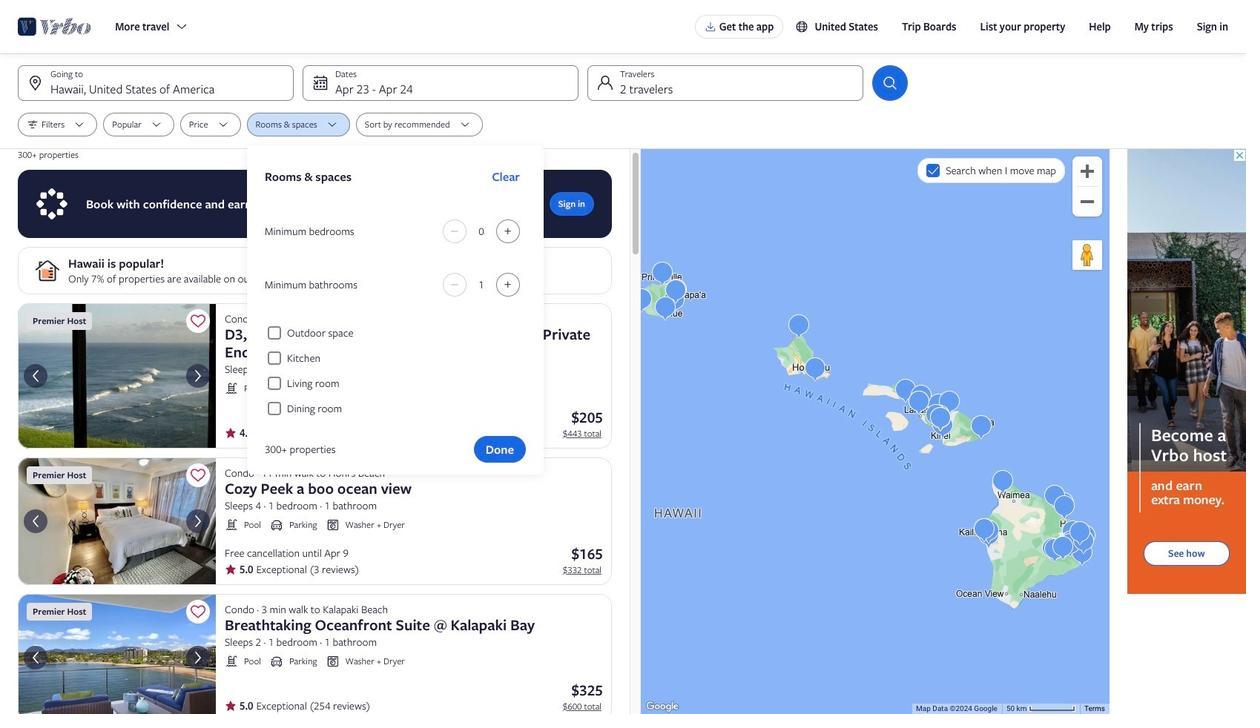 Task type: locate. For each thing, give the bounding box(es) containing it.
xsmall image
[[225, 427, 237, 439]]

0 vertical spatial xsmall image
[[225, 564, 237, 576]]

increase bathrooms image
[[499, 279, 517, 291]]

1 vertical spatial xsmall image
[[225, 700, 237, 712]]

vrbo logo image
[[18, 15, 91, 39]]

small image
[[795, 20, 815, 33], [270, 382, 283, 395], [225, 655, 238, 668], [270, 655, 283, 668]]

1 xsmall image from the top
[[225, 564, 237, 576]]

show next image for cozy peek a boo ocean view image
[[189, 513, 207, 530]]

show previous image for cozy peek a boo ocean view image
[[27, 513, 45, 530]]

small image
[[225, 382, 238, 395], [326, 382, 339, 395], [225, 518, 238, 532], [270, 518, 283, 532], [326, 518, 339, 532], [326, 655, 339, 668]]

search image
[[881, 74, 899, 92]]

decrease bedrooms image
[[446, 225, 464, 237]]

xsmall image
[[225, 564, 237, 576], [225, 700, 237, 712]]

show previous image for breathtaking oceanfront suite @ kalapaki bay image
[[27, 649, 45, 667]]

map region
[[641, 149, 1110, 714]]

download the app button image
[[704, 21, 716, 33]]

cozy bedroom with plush pillows and medium firm mattress image
[[18, 458, 216, 585]]



Task type: vqa. For each thing, say whether or not it's contained in the screenshot.
Decrease bathrooms 'image'
yes



Task type: describe. For each thing, give the bounding box(es) containing it.
show previous image for d3, breathtaking views from all windows!! private end unit on corner of bluff! image
[[27, 367, 45, 385]]

decrease bathrooms image
[[446, 279, 464, 291]]

trailing image
[[175, 20, 189, 33]]

google image
[[645, 699, 680, 714]]

show next image for breathtaking oceanfront suite @ kalapaki bay image
[[189, 649, 207, 667]]

increase bedrooms image
[[499, 225, 517, 237]]

property grounds image
[[18, 594, 216, 714]]

show next image for d3, breathtaking views from all windows!! private end unit on corner of bluff! image
[[189, 367, 207, 385]]

2 xsmall image from the top
[[225, 700, 237, 712]]

waves from the alcove window image
[[18, 303, 216, 449]]



